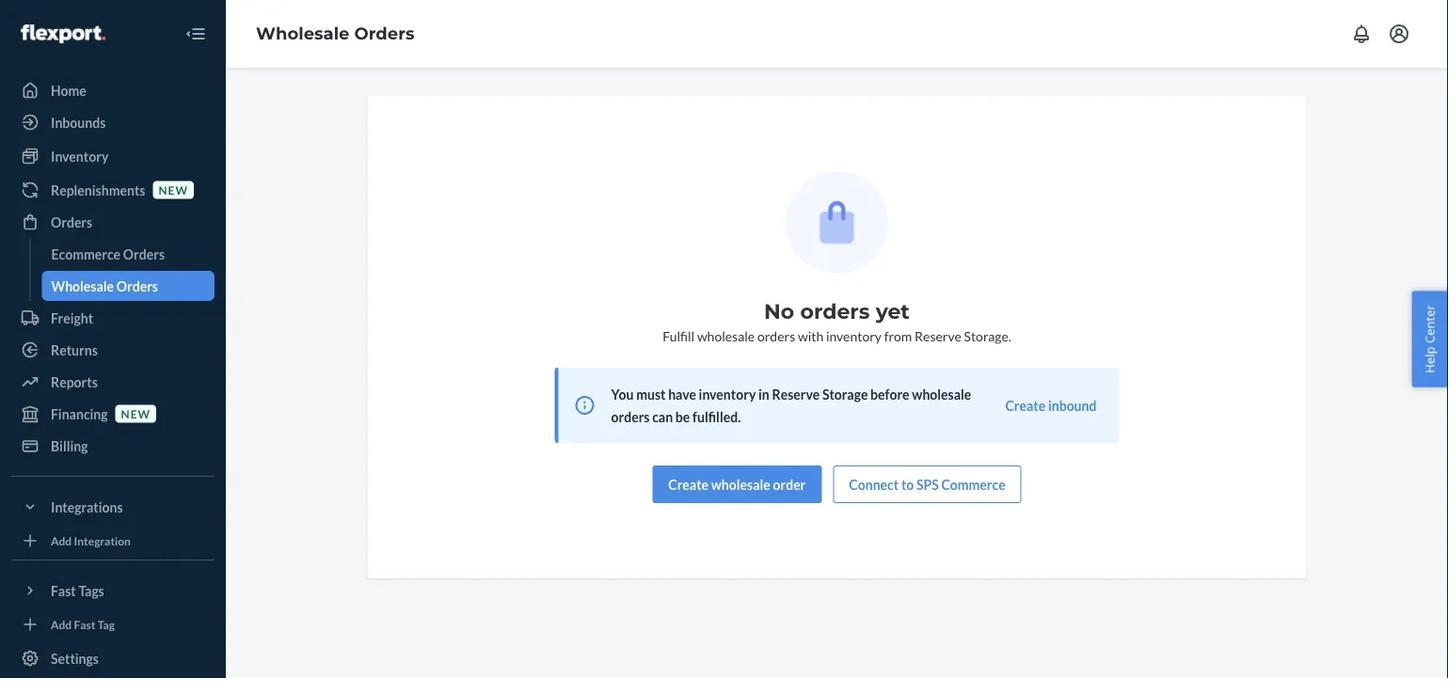 Task type: vqa. For each thing, say whether or not it's contained in the screenshot.
-
no



Task type: locate. For each thing, give the bounding box(es) containing it.
commerce
[[941, 477, 1006, 493]]

inventory right the with
[[826, 328, 882, 344]]

add fast tag link
[[11, 614, 215, 636]]

orders
[[354, 23, 414, 44], [51, 214, 92, 230], [123, 246, 165, 262], [116, 278, 158, 294]]

1 vertical spatial wholesale orders link
[[42, 271, 215, 301]]

create inside create inbound button
[[1005, 398, 1046, 414]]

0 horizontal spatial inventory
[[699, 386, 756, 402]]

add for add fast tag
[[51, 618, 72, 631]]

2 add from the top
[[51, 618, 72, 631]]

1 horizontal spatial orders
[[757, 328, 795, 344]]

1 horizontal spatial inventory
[[826, 328, 882, 344]]

have
[[668, 386, 696, 402]]

fast
[[51, 583, 76, 599], [74, 618, 95, 631]]

wholesale right the before
[[912, 386, 971, 402]]

tag
[[98, 618, 115, 631]]

orders inside ecommerce orders link
[[123, 246, 165, 262]]

0 horizontal spatial create
[[668, 477, 709, 493]]

0 horizontal spatial new
[[121, 407, 151, 421]]

1 vertical spatial reserve
[[772, 386, 820, 402]]

orders
[[800, 299, 870, 324], [757, 328, 795, 344], [611, 409, 650, 425]]

0 vertical spatial orders
[[800, 299, 870, 324]]

connect
[[849, 477, 899, 493]]

0 horizontal spatial wholesale orders
[[51, 278, 158, 294]]

add
[[51, 534, 72, 548], [51, 618, 72, 631]]

1 vertical spatial wholesale orders
[[51, 278, 158, 294]]

freight link
[[11, 303, 215, 333]]

returns link
[[11, 335, 215, 365]]

with
[[798, 328, 824, 344]]

open notifications image
[[1350, 23, 1373, 45]]

orders up the with
[[800, 299, 870, 324]]

new
[[159, 183, 188, 197], [121, 407, 151, 421]]

2 vertical spatial wholesale
[[711, 477, 770, 493]]

create for create inbound
[[1005, 398, 1046, 414]]

wholesale orders link
[[256, 23, 414, 44], [42, 271, 215, 301]]

1 vertical spatial create
[[668, 477, 709, 493]]

reports link
[[11, 367, 215, 397]]

billing
[[51, 438, 88, 454]]

integrations button
[[11, 492, 215, 522]]

new down the reports link
[[121, 407, 151, 421]]

fast left tag
[[74, 618, 95, 631]]

0 horizontal spatial reserve
[[772, 386, 820, 402]]

1 vertical spatial inventory
[[699, 386, 756, 402]]

reserve inside no orders yet fulfill wholesale orders with inventory from reserve storage.
[[915, 328, 962, 344]]

1 horizontal spatial new
[[159, 183, 188, 197]]

inventory up the fulfilled.
[[699, 386, 756, 402]]

connect to sps commerce link
[[833, 466, 1022, 503]]

1 vertical spatial wholesale
[[51, 278, 114, 294]]

wholesale inside button
[[711, 477, 770, 493]]

no
[[764, 299, 794, 324]]

0 vertical spatial inventory
[[826, 328, 882, 344]]

wholesale left the order
[[711, 477, 770, 493]]

inventory
[[826, 328, 882, 344], [699, 386, 756, 402]]

order
[[773, 477, 806, 493]]

create down be
[[668, 477, 709, 493]]

help center button
[[1412, 291, 1448, 388]]

to
[[901, 477, 914, 493]]

close navigation image
[[184, 23, 207, 45]]

wholesale
[[256, 23, 350, 44], [51, 278, 114, 294]]

2 vertical spatial orders
[[611, 409, 650, 425]]

wholesale
[[697, 328, 755, 344], [912, 386, 971, 402], [711, 477, 770, 493]]

integrations
[[51, 499, 123, 515]]

create inside button
[[668, 477, 709, 493]]

fast left the tags
[[51, 583, 76, 599]]

wholesale right fulfill
[[697, 328, 755, 344]]

fast tags
[[51, 583, 104, 599]]

home
[[51, 82, 86, 98]]

inbound
[[1048, 398, 1097, 414]]

new for replenishments
[[159, 183, 188, 197]]

1 horizontal spatial wholesale orders link
[[256, 23, 414, 44]]

0 vertical spatial wholesale
[[697, 328, 755, 344]]

1 horizontal spatial reserve
[[915, 328, 962, 344]]

2 horizontal spatial orders
[[800, 299, 870, 324]]

reserve right from
[[915, 328, 962, 344]]

orders inside you must have inventory in reserve storage before wholesale orders can be fulfilled.
[[611, 409, 650, 425]]

create
[[1005, 398, 1046, 414], [668, 477, 709, 493]]

add for add integration
[[51, 534, 72, 548]]

1 horizontal spatial wholesale
[[256, 23, 350, 44]]

0 vertical spatial fast
[[51, 583, 76, 599]]

1 horizontal spatial wholesale orders
[[256, 23, 414, 44]]

0 vertical spatial add
[[51, 534, 72, 548]]

ecommerce
[[51, 246, 121, 262]]

reserve right in
[[772, 386, 820, 402]]

1 vertical spatial wholesale
[[912, 386, 971, 402]]

wholesale orders
[[256, 23, 414, 44], [51, 278, 158, 294]]

add left integration
[[51, 534, 72, 548]]

settings link
[[11, 644, 215, 674]]

financing
[[51, 406, 108, 422]]

sps
[[917, 477, 939, 493]]

0 vertical spatial reserve
[[915, 328, 962, 344]]

orders down no
[[757, 328, 795, 344]]

1 horizontal spatial create
[[1005, 398, 1046, 414]]

empty list image
[[786, 171, 888, 274]]

orders down you
[[611, 409, 650, 425]]

you
[[611, 386, 634, 402]]

must
[[636, 386, 666, 402]]

reserve
[[915, 328, 962, 344], [772, 386, 820, 402]]

create for create wholesale order
[[668, 477, 709, 493]]

1 vertical spatial new
[[121, 407, 151, 421]]

new up orders link at the top of the page
[[159, 183, 188, 197]]

create wholesale order link
[[652, 466, 822, 503]]

connect to sps commerce button
[[833, 466, 1022, 503]]

1 vertical spatial add
[[51, 618, 72, 631]]

no orders yet fulfill wholesale orders with inventory from reserve storage.
[[663, 299, 1011, 344]]

0 horizontal spatial orders
[[611, 409, 650, 425]]

0 vertical spatial create
[[1005, 398, 1046, 414]]

1 add from the top
[[51, 534, 72, 548]]

add integration link
[[11, 530, 215, 552]]

returns
[[51, 342, 98, 358]]

new for financing
[[121, 407, 151, 421]]

billing link
[[11, 431, 215, 461]]

add up settings at bottom
[[51, 618, 72, 631]]

0 vertical spatial new
[[159, 183, 188, 197]]

create wholesale order
[[668, 477, 806, 493]]

create left inbound on the right bottom
[[1005, 398, 1046, 414]]



Task type: describe. For each thing, give the bounding box(es) containing it.
inventory inside no orders yet fulfill wholesale orders with inventory from reserve storage.
[[826, 328, 882, 344]]

create inbound
[[1005, 398, 1097, 414]]

inbounds link
[[11, 107, 215, 137]]

create wholesale order button
[[652, 466, 822, 503]]

1 vertical spatial orders
[[757, 328, 795, 344]]

tags
[[79, 583, 104, 599]]

create inbound button
[[1005, 396, 1097, 415]]

help
[[1421, 347, 1438, 373]]

orders inside wholesale orders link
[[116, 278, 158, 294]]

from
[[884, 328, 912, 344]]

flexport logo image
[[21, 24, 105, 43]]

0 vertical spatial wholesale orders link
[[256, 23, 414, 44]]

replenishments
[[51, 182, 145, 198]]

help center
[[1421, 305, 1438, 373]]

1 vertical spatial fast
[[74, 618, 95, 631]]

inventory
[[51, 148, 109, 164]]

center
[[1421, 305, 1438, 344]]

integration
[[74, 534, 131, 548]]

before
[[871, 386, 910, 402]]

storage
[[822, 386, 868, 402]]

settings
[[51, 651, 99, 667]]

fulfill
[[663, 328, 695, 344]]

yet
[[876, 299, 910, 324]]

fast inside dropdown button
[[51, 583, 76, 599]]

ecommerce orders link
[[42, 239, 215, 269]]

0 vertical spatial wholesale orders
[[256, 23, 414, 44]]

add integration
[[51, 534, 131, 548]]

you must have inventory in reserve storage before wholesale orders can be fulfilled.
[[611, 386, 971, 425]]

0 horizontal spatial wholesale orders link
[[42, 271, 215, 301]]

storage.
[[964, 328, 1011, 344]]

home link
[[11, 75, 215, 105]]

fast tags button
[[11, 576, 215, 606]]

orders link
[[11, 207, 215, 237]]

0 vertical spatial wholesale
[[256, 23, 350, 44]]

reserve inside you must have inventory in reserve storage before wholesale orders can be fulfilled.
[[772, 386, 820, 402]]

inventory link
[[11, 141, 215, 171]]

add fast tag
[[51, 618, 115, 631]]

freight
[[51, 310, 93, 326]]

connect to sps commerce
[[849, 477, 1006, 493]]

ecommerce orders
[[51, 246, 165, 262]]

in
[[759, 386, 770, 402]]

orders inside orders link
[[51, 214, 92, 230]]

wholesale inside no orders yet fulfill wholesale orders with inventory from reserve storage.
[[697, 328, 755, 344]]

open account menu image
[[1388, 23, 1411, 45]]

0 horizontal spatial wholesale
[[51, 278, 114, 294]]

fulfilled.
[[693, 409, 741, 425]]

inbounds
[[51, 114, 106, 130]]

be
[[676, 409, 690, 425]]

wholesale inside you must have inventory in reserve storage before wholesale orders can be fulfilled.
[[912, 386, 971, 402]]

can
[[652, 409, 673, 425]]

inventory inside you must have inventory in reserve storage before wholesale orders can be fulfilled.
[[699, 386, 756, 402]]

reports
[[51, 374, 98, 390]]



